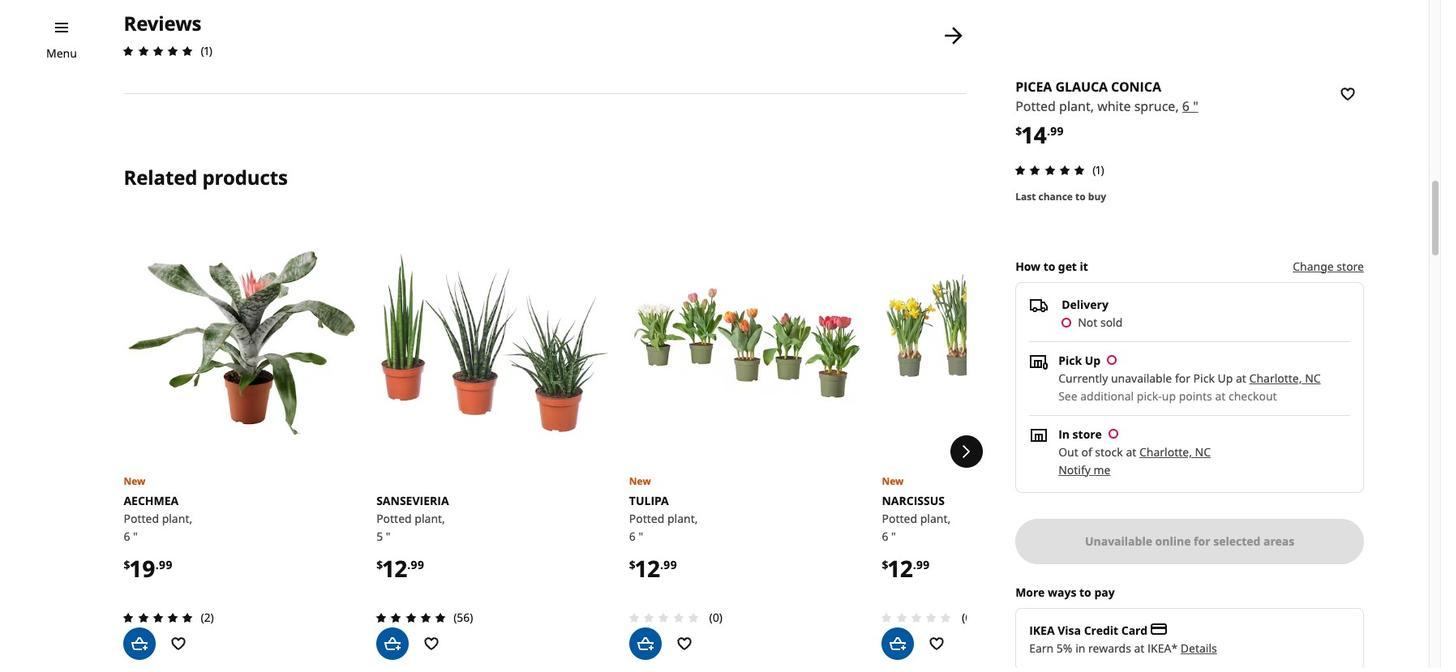 Task type: locate. For each thing, give the bounding box(es) containing it.
0 horizontal spatial for
[[1176, 371, 1191, 386]]

card
[[1122, 623, 1148, 638]]

to for chance
[[1076, 190, 1086, 203]]

charlotte, nc button for nc
[[1140, 444, 1212, 460]]

0 horizontal spatial store
[[1073, 427, 1102, 442]]

to left pay
[[1080, 585, 1092, 600]]

" down tulipa
[[639, 529, 644, 544]]

1 vertical spatial nc
[[1196, 444, 1212, 460]]

pick inside currently unavailable for pick up at charlotte, nc see additional pick-up points at checkout
[[1194, 371, 1215, 386]]

charlotte, nc button down up
[[1140, 444, 1212, 460]]

currently unavailable for pick up at charlotte, nc group
[[1059, 371, 1322, 386]]

99 down new tulipa potted plant, 6 "
[[664, 557, 677, 573]]

up up checkout
[[1218, 371, 1234, 386]]

2 $ 12 . 99 from the left
[[630, 553, 677, 584]]

" inside new aechmea potted plant, 6 "
[[133, 529, 138, 544]]

" up the 19
[[133, 529, 138, 544]]

store
[[1338, 259, 1365, 274], [1073, 427, 1102, 442]]

"
[[1194, 98, 1199, 115], [133, 529, 138, 544], [386, 529, 391, 544], [639, 529, 644, 544], [892, 529, 897, 544]]

plant, down narcissus
[[921, 511, 951, 526]]

review: 5 out of 5 stars. total reviews: 1 image up chance
[[1011, 160, 1090, 180]]

0 horizontal spatial review: 5 out of 5 stars. total reviews: 1 image
[[119, 42, 198, 61]]

$ down new tulipa potted plant, 6 "
[[630, 557, 636, 573]]

. down sansevieria potted plant, 5 "
[[408, 557, 411, 573]]

new up narcissus
[[882, 474, 904, 488]]

nc
[[1306, 371, 1322, 386], [1196, 444, 1212, 460]]

6 down narcissus
[[882, 529, 889, 544]]

potted inside picea glauca conica potted plant, white spruce, 6 "
[[1016, 98, 1056, 115]]

at inside out of stock at charlotte, nc notify me
[[1127, 444, 1137, 460]]

1 horizontal spatial (1)
[[1093, 162, 1105, 178]]

narcissus
[[882, 493, 945, 509]]

.
[[1047, 123, 1051, 139], [156, 557, 159, 573], [408, 557, 411, 573], [660, 557, 664, 573], [913, 557, 917, 573]]

. inside $ 19 . 99
[[156, 557, 159, 573]]

2 no reviews yet image from the left
[[878, 608, 959, 628]]

plant, for narcissus
[[921, 511, 951, 526]]

to
[[1076, 190, 1086, 203], [1044, 259, 1056, 274], [1080, 585, 1092, 600]]

6 for aechmea
[[124, 529, 130, 544]]

1 vertical spatial review: 5 out of 5 stars. total reviews: 1 image
[[1011, 160, 1090, 180]]

0 horizontal spatial charlotte,
[[1140, 444, 1193, 460]]

plant,
[[1060, 98, 1095, 115], [162, 511, 192, 526], [415, 511, 445, 526], [668, 511, 698, 526], [921, 511, 951, 526]]

2 horizontal spatial $ 12 . 99
[[882, 553, 930, 584]]

potted for narcissus
[[882, 511, 918, 526]]

plant, inside new narcissus potted plant, 6 "
[[921, 511, 951, 526]]

related products
[[124, 164, 288, 191]]

1 horizontal spatial pick
[[1194, 371, 1215, 386]]

chance
[[1039, 190, 1073, 203]]

. down new narcissus potted plant, 6 "
[[913, 557, 917, 573]]

tulipa potted plant, tulip, 6 " image
[[630, 225, 866, 461]]

pick
[[1059, 353, 1083, 368], [1194, 371, 1215, 386]]

0 vertical spatial up
[[1085, 353, 1101, 368]]

1 new from the left
[[124, 474, 146, 488]]

14
[[1023, 120, 1047, 150]]

" down narcissus
[[892, 529, 897, 544]]

areas
[[1264, 534, 1295, 549]]

1 vertical spatial pick
[[1194, 371, 1215, 386]]

potted inside new narcissus potted plant, 6 "
[[882, 511, 918, 526]]

charlotte, down up
[[1140, 444, 1193, 460]]

charlotte, nc button up checkout
[[1250, 371, 1322, 386]]

0 horizontal spatial (0)
[[710, 610, 723, 625]]

pick up
[[1059, 353, 1101, 368]]

pick up points
[[1194, 371, 1215, 386]]

potted inside new aechmea potted plant, 6 "
[[124, 511, 159, 526]]

12 down new narcissus potted plant, 6 "
[[889, 553, 913, 584]]

potted up "5"
[[377, 511, 412, 526]]

to left get at the right top of page
[[1044, 259, 1056, 274]]

6 for narcissus
[[882, 529, 889, 544]]

charlotte, inside out of stock at charlotte, nc notify me
[[1140, 444, 1193, 460]]

(1)
[[201, 43, 213, 59], [1093, 162, 1105, 178]]

" inside new tulipa potted plant, 6 "
[[639, 529, 644, 544]]

$ 12 . 99 down new tulipa potted plant, 6 "
[[630, 553, 677, 584]]

$ down picea
[[1016, 123, 1023, 139]]

0 horizontal spatial new
[[124, 474, 146, 488]]

6 " button
[[1183, 97, 1199, 117]]

$ down new narcissus potted plant, 6 "
[[882, 557, 889, 573]]

(0)
[[710, 610, 723, 625], [962, 610, 976, 625]]

for
[[1176, 371, 1191, 386], [1195, 534, 1211, 549]]

new up aechmea
[[124, 474, 146, 488]]

6 inside new narcissus potted plant, 6 "
[[882, 529, 889, 544]]

3 new from the left
[[882, 474, 904, 488]]

for inside currently unavailable for pick up at charlotte, nc see additional pick-up points at checkout
[[1176, 371, 1191, 386]]

not sold
[[1079, 315, 1123, 330]]

1 horizontal spatial up
[[1218, 371, 1234, 386]]

points
[[1180, 388, 1213, 404]]

plant, inside sansevieria potted plant, 5 "
[[415, 511, 445, 526]]

1 horizontal spatial $ 12 . 99
[[630, 553, 677, 584]]

potted inside sansevieria potted plant, 5 "
[[377, 511, 412, 526]]

out of stock at charlotte, nc notify me
[[1059, 444, 1212, 478]]

plant, down sansevieria
[[415, 511, 445, 526]]

potted down narcissus
[[882, 511, 918, 526]]

$ up review: 5 out of 5 stars. total reviews: 2 image
[[124, 557, 130, 573]]

store for in store
[[1073, 427, 1102, 442]]

1 vertical spatial charlotte,
[[1140, 444, 1193, 460]]

white
[[1098, 98, 1132, 115]]

charlotte,
[[1250, 371, 1303, 386], [1140, 444, 1193, 460]]

charlotte, up checkout
[[1250, 371, 1303, 386]]

potted inside new tulipa potted plant, 6 "
[[630, 511, 665, 526]]

1 horizontal spatial for
[[1195, 534, 1211, 549]]

$ 14 . 99
[[1016, 120, 1064, 150]]

review: 5 out of 5 stars. total reviews: 1 image
[[119, 42, 198, 61], [1011, 160, 1090, 180]]

plant, inside picea glauca conica potted plant, white spruce, 6 "
[[1060, 98, 1095, 115]]

5
[[377, 529, 383, 544]]

to left the buy
[[1076, 190, 1086, 203]]

2 new from the left
[[630, 474, 651, 488]]

0 vertical spatial review: 5 out of 5 stars. total reviews: 1 image
[[119, 42, 198, 61]]

. up review: 5 out of 5 stars. total reviews: 2 image
[[156, 557, 159, 573]]

1 vertical spatial to
[[1044, 259, 1056, 274]]

up inside currently unavailable for pick up at charlotte, nc see additional pick-up points at checkout
[[1218, 371, 1234, 386]]

charlotte, inside currently unavailable for pick up at charlotte, nc see additional pick-up points at checkout
[[1250, 371, 1303, 386]]

0 vertical spatial charlotte,
[[1250, 371, 1303, 386]]

1 no reviews yet image from the left
[[625, 608, 706, 628]]

" inside new narcissus potted plant, 6 "
[[892, 529, 897, 544]]

1 horizontal spatial charlotte, nc button
[[1250, 371, 1322, 386]]

picea
[[1016, 78, 1053, 96]]

store right change
[[1338, 259, 1365, 274]]

1 horizontal spatial review: 5 out of 5 stars. total reviews: 1 image
[[1011, 160, 1090, 180]]

6 right spruce,
[[1183, 98, 1190, 115]]

$ 12 . 99
[[377, 553, 424, 584], [630, 553, 677, 584], [882, 553, 930, 584]]

99 right 14
[[1051, 123, 1064, 139]]

1 vertical spatial up
[[1218, 371, 1234, 386]]

2 vertical spatial to
[[1080, 585, 1092, 600]]

1 vertical spatial charlotte, nc button
[[1140, 444, 1212, 460]]

charlotte, nc button
[[1250, 371, 1322, 386], [1140, 444, 1212, 460]]

plant, down the glauca at the right top of page
[[1060, 98, 1095, 115]]

how to get it
[[1016, 259, 1089, 274]]

plant, down aechmea
[[162, 511, 192, 526]]

for inside button
[[1195, 534, 1211, 549]]

plant, for aechmea
[[162, 511, 192, 526]]

notify me button
[[1059, 462, 1111, 478]]

99 for sansevieria potted plant, 5 "
[[411, 557, 424, 573]]

$ inside $ 19 . 99
[[124, 557, 130, 573]]

plant, inside new aechmea potted plant, 6 "
[[162, 511, 192, 526]]

$ 12 . 99 for new narcissus potted plant, 6 "
[[882, 553, 930, 584]]

12 for new narcissus potted plant, 6 "
[[889, 553, 913, 584]]

menu button
[[46, 45, 77, 62]]

0 horizontal spatial pick
[[1059, 353, 1083, 368]]

(1) down reviews heading
[[201, 43, 213, 59]]

6 inside new tulipa potted plant, 6 "
[[630, 529, 636, 544]]

99 for new narcissus potted plant, 6 "
[[917, 557, 930, 573]]

6 down tulipa
[[630, 529, 636, 544]]

0 vertical spatial store
[[1338, 259, 1365, 274]]

1 vertical spatial (1)
[[1093, 162, 1105, 178]]

0 vertical spatial for
[[1176, 371, 1191, 386]]

. up (1) button at the right top
[[1047, 123, 1051, 139]]

at right stock
[[1127, 444, 1137, 460]]

$ 12 . 99 down "5"
[[377, 553, 424, 584]]

0 horizontal spatial nc
[[1196, 444, 1212, 460]]

1 horizontal spatial (0)
[[962, 610, 976, 625]]

sansevieria potted plant, assorted species plants, 5 " image
[[377, 225, 613, 461]]

0 vertical spatial (1)
[[201, 43, 213, 59]]

1 horizontal spatial charlotte,
[[1250, 371, 1303, 386]]

at
[[1237, 371, 1247, 386], [1216, 388, 1226, 404], [1127, 444, 1137, 460], [1135, 641, 1145, 656]]

0 horizontal spatial charlotte, nc button
[[1140, 444, 1212, 460]]

2 12 from the left
[[636, 553, 660, 584]]

$ 12 . 99 down new narcissus potted plant, 6 "
[[882, 553, 930, 584]]

how
[[1016, 259, 1041, 274]]

$ for new narcissus potted plant, 6 "
[[882, 557, 889, 573]]

details link
[[1181, 641, 1218, 656]]

new
[[124, 474, 146, 488], [630, 474, 651, 488], [882, 474, 904, 488]]

up
[[1085, 353, 1101, 368], [1218, 371, 1234, 386]]

buy
[[1089, 190, 1107, 203]]

12 down new tulipa potted plant, 6 "
[[636, 553, 660, 584]]

potted down aechmea
[[124, 511, 159, 526]]

for up points
[[1176, 371, 1191, 386]]

6 up the 19
[[124, 529, 130, 544]]

visa
[[1058, 623, 1082, 638]]

plant, down tulipa
[[668, 511, 698, 526]]

. for new narcissus potted plant, 6 "
[[913, 557, 917, 573]]

" right "5"
[[386, 529, 391, 544]]

$ 12 . 99 for new tulipa potted plant, 6 "
[[630, 553, 677, 584]]

0 vertical spatial charlotte, nc button
[[1250, 371, 1322, 386]]

0 horizontal spatial $ 12 . 99
[[377, 553, 424, 584]]

3 12 from the left
[[889, 553, 913, 584]]

ways
[[1048, 585, 1077, 600]]

for for pick
[[1176, 371, 1191, 386]]

2 horizontal spatial 12
[[889, 553, 913, 584]]

$
[[1016, 123, 1023, 139], [124, 557, 130, 573], [377, 557, 383, 573], [630, 557, 636, 573], [882, 557, 889, 573]]

0 horizontal spatial no reviews yet image
[[625, 608, 706, 628]]

new for narcissus
[[882, 474, 904, 488]]

0 vertical spatial to
[[1076, 190, 1086, 203]]

1 (0) from the left
[[710, 610, 723, 625]]

review: 5 out of 5 stars. total reviews: 1 image down reviews heading
[[119, 42, 198, 61]]

0 vertical spatial nc
[[1306, 371, 1322, 386]]

for right online
[[1195, 534, 1211, 549]]

99 down new narcissus potted plant, 6 "
[[917, 557, 930, 573]]

in
[[1059, 427, 1070, 442]]

. for sansevieria potted plant, 5 "
[[408, 557, 411, 573]]

(0) for narcissus
[[962, 610, 976, 625]]

at down card
[[1135, 641, 1145, 656]]

pick up currently
[[1059, 353, 1083, 368]]

2 horizontal spatial new
[[882, 474, 904, 488]]

1 horizontal spatial store
[[1338, 259, 1365, 274]]

1 horizontal spatial 12
[[636, 553, 660, 584]]

new inside new narcissus potted plant, 6 "
[[882, 474, 904, 488]]

new up tulipa
[[630, 474, 651, 488]]

1 vertical spatial store
[[1073, 427, 1102, 442]]

1 12 from the left
[[383, 553, 408, 584]]

1 horizontal spatial new
[[630, 474, 651, 488]]

6
[[1183, 98, 1190, 115], [124, 529, 130, 544], [630, 529, 636, 544], [882, 529, 889, 544]]

rewards
[[1089, 641, 1132, 656]]

1 horizontal spatial nc
[[1306, 371, 1322, 386]]

potted
[[1016, 98, 1056, 115], [124, 511, 159, 526], [377, 511, 412, 526], [630, 511, 665, 526], [882, 511, 918, 526]]

online
[[1156, 534, 1192, 549]]

2 (0) from the left
[[962, 610, 976, 625]]

1 $ 12 . 99 from the left
[[377, 553, 424, 584]]

store up of
[[1073, 427, 1102, 442]]

" right spruce,
[[1194, 98, 1199, 115]]

credit
[[1085, 623, 1119, 638]]

1 horizontal spatial no reviews yet image
[[878, 608, 959, 628]]

99 down sansevieria potted plant, 5 "
[[411, 557, 424, 573]]

6 inside new aechmea potted plant, 6 "
[[124, 529, 130, 544]]

$ for new tulipa potted plant, 6 "
[[630, 557, 636, 573]]

new inside new aechmea potted plant, 6 "
[[124, 474, 146, 488]]

at right points
[[1216, 388, 1226, 404]]

99 inside $ 19 . 99
[[159, 557, 173, 573]]

3 $ 12 . 99 from the left
[[882, 553, 930, 584]]

12
[[383, 553, 408, 584], [636, 553, 660, 584], [889, 553, 913, 584]]

" for narcissus
[[892, 529, 897, 544]]

$ inside $ 14 . 99
[[1016, 123, 1023, 139]]

$ down "5"
[[377, 557, 383, 573]]

plant, inside new tulipa potted plant, 6 "
[[668, 511, 698, 526]]

out
[[1059, 444, 1079, 460]]

0 horizontal spatial 12
[[383, 553, 408, 584]]

review: 5 out of 5 stars. total reviews: 1 image inside (1) button
[[1011, 160, 1090, 180]]

potted down tulipa
[[630, 511, 665, 526]]

of
[[1082, 444, 1093, 460]]

potted for tulipa
[[630, 511, 665, 526]]

new inside new tulipa potted plant, 6 "
[[630, 474, 651, 488]]

sansevieria
[[377, 493, 449, 509]]

potted down picea
[[1016, 98, 1056, 115]]

99 right the 19
[[159, 557, 173, 573]]

up up currently
[[1085, 353, 1101, 368]]

(1) up the buy
[[1093, 162, 1105, 178]]

12 down "5"
[[383, 553, 408, 584]]

. down new tulipa potted plant, 6 "
[[660, 557, 664, 573]]

. inside $ 14 . 99
[[1047, 123, 1051, 139]]

(2)
[[201, 610, 214, 625]]

no reviews yet image
[[625, 608, 706, 628], [878, 608, 959, 628]]

store inside button
[[1338, 259, 1365, 274]]

" inside picea glauca conica potted plant, white spruce, 6 "
[[1194, 98, 1199, 115]]

1 vertical spatial for
[[1195, 534, 1211, 549]]

0 vertical spatial pick
[[1059, 353, 1083, 368]]

" inside sansevieria potted plant, 5 "
[[386, 529, 391, 544]]

details
[[1181, 641, 1218, 656]]



Task type: vqa. For each thing, say whether or not it's contained in the screenshot.
service
no



Task type: describe. For each thing, give the bounding box(es) containing it.
pay
[[1095, 585, 1115, 600]]

(56)
[[454, 610, 474, 625]]

checkout
[[1229, 388, 1278, 404]]

99 for new aechmea potted plant, 6 "
[[159, 557, 173, 573]]

stock
[[1096, 444, 1124, 460]]

aechmea potted plant, urn plant, 6 " image
[[124, 225, 360, 461]]

plant, for tulipa
[[668, 511, 698, 526]]

no reviews yet image for narcissus
[[878, 608, 959, 628]]

$ 19 . 99
[[124, 553, 173, 584]]

store for change store
[[1338, 259, 1365, 274]]

last chance to buy
[[1016, 190, 1107, 203]]

not
[[1079, 315, 1098, 330]]

me
[[1094, 462, 1111, 478]]

nc inside out of stock at charlotte, nc notify me
[[1196, 444, 1212, 460]]

unavailable
[[1086, 534, 1153, 549]]

up
[[1163, 388, 1177, 404]]

notify
[[1059, 462, 1091, 478]]

new for tulipa
[[630, 474, 651, 488]]

earn 5% in rewards at ikea* details
[[1030, 641, 1218, 656]]

unavailable
[[1112, 371, 1173, 386]]

6 inside picea glauca conica potted plant, white spruce, 6 "
[[1183, 98, 1190, 115]]

(1) button
[[1011, 160, 1105, 180]]

0 horizontal spatial up
[[1085, 353, 1101, 368]]

products
[[202, 164, 288, 191]]

new tulipa potted plant, 6 "
[[630, 474, 698, 544]]

new aechmea potted plant, 6 "
[[124, 474, 192, 544]]

last
[[1016, 190, 1036, 203]]

in store
[[1059, 427, 1102, 442]]

(1) inside (1) button
[[1093, 162, 1105, 178]]

aechmea
[[124, 493, 179, 509]]

it
[[1080, 259, 1089, 274]]

to for ways
[[1080, 585, 1092, 600]]

5%
[[1057, 641, 1073, 656]]

currently unavailable for pick up at charlotte, nc see additional pick-up points at checkout
[[1059, 371, 1322, 404]]

glauca
[[1056, 78, 1108, 96]]

related
[[124, 164, 197, 191]]

menu
[[46, 45, 77, 61]]

6 for tulipa
[[630, 529, 636, 544]]

reviews
[[124, 10, 202, 37]]

12 for new tulipa potted plant, 6 "
[[636, 553, 660, 584]]

19
[[130, 553, 156, 584]]

in
[[1076, 641, 1086, 656]]

new narcissus potted plant, 6 "
[[882, 474, 951, 544]]

. for new tulipa potted plant, 6 "
[[660, 557, 664, 573]]

change store
[[1294, 259, 1365, 274]]

unavailable online for selected areas
[[1086, 534, 1295, 549]]

unavailable online for selected areas button
[[1016, 519, 1365, 564]]

earn
[[1030, 641, 1054, 656]]

currently
[[1059, 371, 1109, 386]]

more
[[1016, 585, 1045, 600]]

sansevieria potted plant, 5 "
[[377, 493, 449, 544]]

pick-
[[1137, 388, 1163, 404]]

additional
[[1081, 388, 1135, 404]]

new for aechmea
[[124, 474, 146, 488]]

potted for aechmea
[[124, 511, 159, 526]]

(0) for tulipa
[[710, 610, 723, 625]]

. for new aechmea potted plant, 6 "
[[156, 557, 159, 573]]

nc inside currently unavailable for pick up at charlotte, nc see additional pick-up points at checkout
[[1306, 371, 1322, 386]]

delivery
[[1062, 297, 1109, 312]]

for for selected
[[1195, 534, 1211, 549]]

99 for new tulipa potted plant, 6 "
[[664, 557, 677, 573]]

sold
[[1101, 315, 1123, 330]]

" for tulipa
[[639, 529, 644, 544]]

at up checkout
[[1237, 371, 1247, 386]]

99 inside $ 14 . 99
[[1051, 123, 1064, 139]]

spruce,
[[1135, 98, 1180, 115]]

change
[[1294, 259, 1335, 274]]

picea glauca conica potted plant, white spruce, 6 "
[[1016, 78, 1199, 115]]

get
[[1059, 259, 1077, 274]]

$ 12 . 99 for sansevieria potted plant, 5 "
[[377, 553, 424, 584]]

selected
[[1214, 534, 1261, 549]]

12 for sansevieria potted plant, 5 "
[[383, 553, 408, 584]]

narcissus potted plant, narcissus, 6 " image
[[882, 225, 1119, 461]]

reviews heading
[[124, 10, 202, 37]]

0 horizontal spatial (1)
[[201, 43, 213, 59]]

no reviews yet image for tulipa
[[625, 608, 706, 628]]

$ for sansevieria potted plant, 5 "
[[377, 557, 383, 573]]

more ways to pay
[[1016, 585, 1115, 600]]

" for aechmea
[[133, 529, 138, 544]]

review: 5 out of 5 stars. total reviews: 2 image
[[119, 608, 198, 628]]

ikea visa credit card
[[1030, 623, 1151, 638]]

tulipa
[[630, 493, 669, 509]]

change store button
[[1294, 258, 1365, 276]]

out of stock at charlotte, nc group
[[1059, 444, 1212, 460]]

review: 4.8 out of 5 stars. total reviews: 56 image
[[372, 608, 450, 628]]

see
[[1059, 388, 1078, 404]]

charlotte, nc button for at
[[1250, 371, 1322, 386]]

ikea*
[[1148, 641, 1178, 656]]

ikea
[[1030, 623, 1055, 638]]

$ for new aechmea potted plant, 6 "
[[124, 557, 130, 573]]

conica
[[1112, 78, 1162, 96]]



